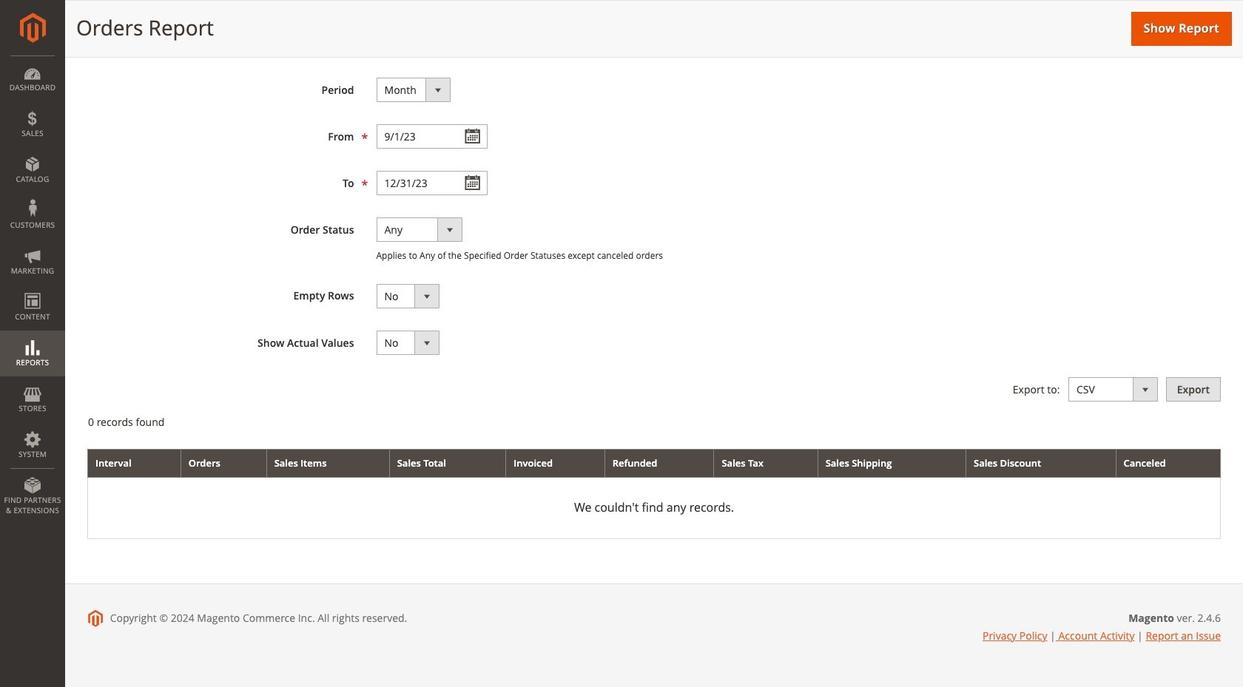 Task type: locate. For each thing, give the bounding box(es) containing it.
None text field
[[376, 171, 488, 196]]

None text field
[[376, 125, 488, 149]]

menu bar
[[0, 56, 65, 524]]



Task type: describe. For each thing, give the bounding box(es) containing it.
magento admin panel image
[[20, 13, 46, 43]]



